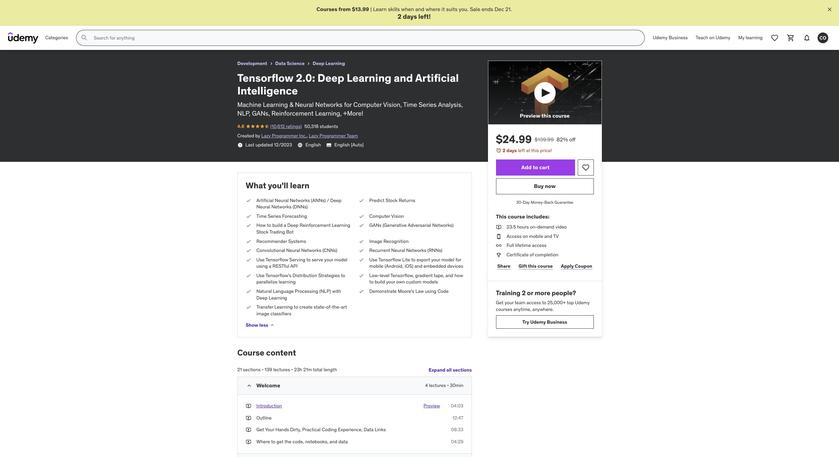 Task type: vqa. For each thing, say whether or not it's contained in the screenshot.
Medical Terminology Link
no



Task type: describe. For each thing, give the bounding box(es) containing it.
buy now button
[[496, 178, 594, 194]]

computer inside tensorflow 2.0: deep learning and artificial intelligence machine learning & neural networks for computer vision, time series analysis, nlp, gans, reinforcement learning, +more!
[[354, 100, 382, 109]]

my learning
[[739, 35, 763, 41]]

practical
[[302, 427, 321, 433]]

students
[[320, 123, 338, 129]]

on for teach
[[710, 35, 715, 41]]

2 programmer from the left
[[320, 133, 346, 139]]

• for 21
[[262, 367, 264, 373]]

a inside how to build a deep reinforcement learning stock trading bot
[[284, 222, 286, 228]]

total
[[313, 367, 323, 373]]

course for gift this course
[[538, 263, 553, 269]]

1 vertical spatial course
[[508, 213, 525, 220]]

30-
[[517, 200, 523, 205]]

on-
[[530, 224, 538, 230]]

xsmall image for recommender systems
[[246, 238, 251, 245]]

stock inside how to build a deep reinforcement learning stock trading bot
[[257, 229, 269, 235]]

and inside tensorflow 2.0: deep learning and artificial intelligence machine learning & neural networks for computer vision, time series analysis, nlp, gans, reinforcement learning, +more!
[[394, 71, 413, 85]]

1 programmer from the left
[[272, 133, 298, 139]]

xsmall image for demonstrate moore's law using code
[[359, 288, 364, 295]]

share button
[[496, 260, 512, 273]]

1 vertical spatial computer
[[370, 213, 390, 219]]

welcome
[[257, 382, 280, 389]]

(rnns)
[[428, 247, 443, 253]]

data science
[[275, 60, 305, 66]]

use for use tensorflow lite to export your model for mobile (android, ios) and embedded devices
[[370, 257, 378, 263]]

hands
[[276, 427, 289, 433]]

lifetime
[[516, 242, 531, 248]]

distribution
[[293, 272, 317, 279]]

english for english [auto]
[[335, 142, 350, 148]]

to inside use tensorflow serving to serve your model using a restful api
[[307, 257, 311, 263]]

analysis,
[[438, 100, 463, 109]]

gradient
[[416, 272, 433, 279]]

1 horizontal spatial mobile
[[529, 233, 544, 239]]

xsmall image for last updated 12/2023
[[237, 143, 243, 148]]

development
[[237, 60, 267, 66]]

networks for artificial neural networks (anns) / deep neural networks (dnns)
[[290, 197, 310, 203]]

this course includes:
[[496, 213, 550, 220]]

xsmall image for time series forecasting
[[246, 213, 251, 220]]

model for use tensorflow lite to export your model for mobile (android, ios) and embedded devices
[[442, 257, 455, 263]]

skills
[[388, 6, 400, 12]]

networks up time series forecasting
[[272, 204, 292, 210]]

small image
[[246, 383, 253, 389]]

$139.99
[[535, 136, 554, 143]]

api
[[291, 263, 298, 269]]

notifications image
[[803, 34, 812, 42]]

learning inside transfer learning to create state-of-the-art image classifiers
[[275, 304, 293, 310]]

adversarial
[[408, 222, 431, 228]]

to inside training 2 or more people? get your team access to 25,000+ top udemy courses anytime, anywhere.
[[542, 300, 547, 306]]

export
[[417, 257, 430, 263]]

co link
[[816, 30, 832, 46]]

preview this course
[[520, 112, 570, 119]]

anywhere.
[[533, 306, 554, 312]]

image
[[257, 311, 269, 317]]

artificial neural networks (anns) / deep neural networks (dnns)
[[257, 197, 342, 210]]

vision,
[[383, 100, 402, 109]]

1 vertical spatial time
[[257, 213, 267, 219]]

gift this course link
[[518, 260, 555, 273]]

23h 21m
[[294, 367, 312, 373]]

udemy image
[[8, 32, 39, 44]]

xsmall image for use tensorflow's distribution strategies to parallelize learning
[[246, 272, 251, 279]]

teach on udemy link
[[692, 30, 735, 46]]

custom
[[406, 279, 422, 285]]

(dnns)
[[293, 204, 308, 210]]

you'll
[[268, 180, 289, 191]]

time inside tensorflow 2.0: deep learning and artificial intelligence machine learning & neural networks for computer vision, time series analysis, nlp, gans, reinforcement learning, +more!
[[404, 100, 417, 109]]

co
[[820, 35, 827, 41]]

certificate of completion
[[507, 252, 559, 258]]

course for preview this course
[[553, 112, 570, 119]]

(anns)
[[311, 197, 326, 203]]

shopping cart with 0 items image
[[787, 34, 795, 42]]

learning,
[[315, 109, 342, 117]]

courses
[[496, 306, 513, 312]]

get inside training 2 or more people? get your team access to 25,000+ top udemy courses anytime, anywhere.
[[496, 300, 504, 306]]

tv
[[554, 233, 559, 239]]

try
[[523, 319, 530, 325]]

xsmall image for artificial neural networks (anns) / deep neural networks (dnns)
[[246, 197, 251, 204]]

Search for anything text field
[[93, 32, 637, 44]]

1 horizontal spatial wishlist image
[[771, 34, 779, 42]]

2.0:
[[296, 71, 315, 85]]

coupon
[[575, 263, 593, 269]]

convolutional neural networks (cnns)
[[257, 247, 338, 253]]

gift this course
[[519, 263, 553, 269]]

suits
[[446, 6, 458, 12]]

1 horizontal spatial days
[[507, 148, 517, 154]]

where to get the code, notebooks, and data
[[257, 439, 348, 445]]

get
[[277, 439, 284, 445]]

on for access
[[523, 233, 528, 239]]

convolutional
[[257, 247, 285, 253]]

close image
[[827, 6, 834, 13]]

transfer learning to create state-of-the-art image classifiers
[[257, 304, 347, 317]]

buy now
[[534, 183, 556, 190]]

serve
[[312, 257, 323, 263]]

1 vertical spatial series
[[268, 213, 281, 219]]

neural for recurrent
[[392, 247, 405, 253]]

experience,
[[338, 427, 363, 433]]

dec
[[495, 6, 504, 12]]

ends
[[482, 6, 494, 12]]

parallelize
[[257, 279, 278, 285]]

deep inside tensorflow 2.0: deep learning and artificial intelligence machine learning & neural networks for computer vision, time series analysis, nlp, gans, reinforcement learning, +more!
[[318, 71, 345, 85]]

reinforcement inside how to build a deep reinforcement learning stock trading bot
[[300, 222, 331, 228]]

xsmall image for natural language processing (nlp) with deep learning
[[246, 288, 251, 295]]

links
[[375, 427, 386, 433]]

and inside use tensorflow lite to export your model for mobile (android, ios) and embedded devices
[[415, 263, 423, 269]]

teach on udemy
[[696, 35, 731, 41]]

anytime,
[[514, 306, 532, 312]]

team
[[515, 300, 526, 306]]

xsmall image inside show less button
[[270, 323, 275, 328]]

access
[[507, 233, 522, 239]]

and inside low-level tensorflow, gradient tape, and how to build your own custom models
[[446, 272, 454, 279]]

data science link
[[275, 59, 305, 68]]

1 horizontal spatial using
[[425, 288, 437, 294]]

neural for convolutional
[[286, 247, 300, 253]]

strategies
[[318, 272, 340, 279]]

training
[[496, 289, 521, 297]]

use for use tensorflow's distribution strategies to parallelize learning
[[257, 272, 265, 279]]

2 lazy from the left
[[309, 133, 319, 139]]

all
[[447, 367, 452, 373]]

artificial inside tensorflow 2.0: deep learning and artificial intelligence machine learning & neural networks for computer vision, time series analysis, nlp, gans, reinforcement learning, +more!
[[415, 71, 459, 85]]

money-
[[531, 200, 545, 205]]

your inside use tensorflow serving to serve your model using a restful api
[[324, 257, 334, 263]]

learning inside natural language processing (nlp) with deep learning
[[269, 295, 287, 301]]

deep inside deep learning link
[[313, 60, 325, 66]]

business inside udemy business link
[[669, 35, 688, 41]]

[auto]
[[351, 142, 364, 148]]

tensorflow for use tensorflow serving to serve your model using a restful api
[[266, 257, 288, 263]]

xsmall image for convolutional neural networks (cnns)
[[246, 247, 251, 254]]

1 horizontal spatial stock
[[386, 197, 398, 203]]

50,318 students
[[305, 123, 338, 129]]

machine
[[237, 100, 262, 109]]

length
[[324, 367, 337, 373]]

teach
[[696, 35, 709, 41]]

1 sections from the left
[[243, 367, 261, 373]]

your inside use tensorflow lite to export your model for mobile (android, ios) and embedded devices
[[432, 257, 441, 263]]

days inside courses from $13.99 | learn skills when and where it suits you. sale ends dec 21. 2 days left!
[[403, 13, 417, 21]]

networks for convolutional neural networks (cnns)
[[301, 247, 322, 253]]

access inside training 2 or more people? get your team access to 25,000+ top udemy courses anytime, anywhere.
[[527, 300, 541, 306]]

0 vertical spatial lectures
[[273, 367, 290, 373]]

networks)
[[433, 222, 454, 228]]

this for preview
[[542, 112, 552, 119]]

4 lectures • 30min
[[425, 383, 464, 389]]

deep learning
[[313, 60, 345, 66]]

a inside use tensorflow serving to serve your model using a restful api
[[269, 263, 272, 269]]

forecasting
[[282, 213, 307, 219]]

expand all sections button
[[429, 363, 472, 377]]

english for english
[[306, 142, 321, 148]]

hours
[[517, 224, 529, 230]]

now
[[545, 183, 556, 190]]

for inside tensorflow 2.0: deep learning and artificial intelligence machine learning & neural networks for computer vision, time series analysis, nlp, gans, reinforcement learning, +more!
[[344, 100, 352, 109]]

12:47
[[453, 415, 464, 421]]

to inside 'use tensorflow's distribution strategies to parallelize learning'
[[341, 272, 345, 279]]

2 inside courses from $13.99 | learn skills when and where it suits you. sale ends dec 21. 2 days left!
[[398, 13, 402, 21]]

learning inside how to build a deep reinforcement learning stock trading bot
[[332, 222, 350, 228]]

try udemy business
[[523, 319, 568, 325]]

data inside 'link'
[[275, 60, 286, 66]]

more
[[535, 289, 551, 297]]

to inside low-level tensorflow, gradient tape, and how to build your own custom models
[[370, 279, 374, 285]]



Task type: locate. For each thing, give the bounding box(es) containing it.
get left your at the bottom
[[257, 427, 264, 433]]

build down level
[[375, 279, 385, 285]]

learning inside 'use tensorflow's distribution strategies to parallelize learning'
[[279, 279, 296, 285]]

1 lazy from the left
[[261, 133, 271, 139]]

recommender systems
[[257, 238, 306, 244]]

tensorflow inside tensorflow 2.0: deep learning and artificial intelligence machine learning & neural networks for computer vision, time series analysis, nlp, gans, reinforcement learning, +more!
[[237, 71, 294, 85]]

tensorflow down the development link on the left top
[[237, 71, 294, 85]]

• left 139
[[262, 367, 264, 373]]

series
[[419, 100, 437, 109], [268, 213, 281, 219]]

deep up the bot
[[288, 222, 299, 228]]

0 vertical spatial using
[[257, 263, 268, 269]]

1 vertical spatial a
[[269, 263, 272, 269]]

1 horizontal spatial artificial
[[415, 71, 459, 85]]

intelligence
[[237, 84, 298, 98]]

learn
[[373, 6, 387, 12]]

1 horizontal spatial english
[[335, 142, 350, 148]]

time right vision,
[[404, 100, 417, 109]]

sections right all
[[453, 367, 472, 373]]

tensorflow up the (android,
[[379, 257, 401, 263]]

add
[[522, 164, 532, 171]]

your up embedded
[[432, 257, 441, 263]]

2 left or
[[522, 289, 526, 297]]

embedded
[[424, 263, 446, 269]]

0 horizontal spatial get
[[257, 427, 264, 433]]

networks up serve
[[301, 247, 322, 253]]

on up full lifetime access
[[523, 233, 528, 239]]

for inside use tensorflow lite to export your model for mobile (android, ios) and embedded devices
[[456, 257, 462, 263]]

139
[[265, 367, 272, 373]]

top
[[567, 300, 574, 306]]

tensorflow inside use tensorflow serving to serve your model using a restful api
[[266, 257, 288, 263]]

2 sections from the left
[[453, 367, 472, 373]]

0 horizontal spatial english
[[306, 142, 321, 148]]

to inside transfer learning to create state-of-the-art image classifiers
[[294, 304, 298, 310]]

predict
[[370, 197, 385, 203]]

0 vertical spatial reinforcement
[[272, 109, 314, 117]]

your down (cnns)
[[324, 257, 334, 263]]

courses
[[317, 6, 338, 12]]

preview up the $24.99 $139.99 82% off
[[520, 112, 541, 119]]

restful
[[273, 263, 289, 269]]

2 vertical spatial this
[[528, 263, 537, 269]]

1 vertical spatial business
[[547, 319, 568, 325]]

learning right the my
[[746, 35, 763, 41]]

1 vertical spatial lectures
[[429, 383, 446, 389]]

0 vertical spatial data
[[275, 60, 286, 66]]

0 vertical spatial on
[[710, 35, 715, 41]]

2
[[398, 13, 402, 21], [503, 148, 506, 154], [522, 289, 526, 297]]

to inside button
[[533, 164, 539, 171]]

course inside button
[[553, 112, 570, 119]]

1 horizontal spatial programmer
[[320, 133, 346, 139]]

stock right predict
[[386, 197, 398, 203]]

1 horizontal spatial a
[[284, 222, 286, 228]]

and left data
[[330, 439, 338, 445]]

1 horizontal spatial learning
[[746, 35, 763, 41]]

4
[[425, 383, 428, 389]]

mobile up low-
[[370, 263, 384, 269]]

reinforcement down forecasting on the top
[[300, 222, 331, 228]]

0 vertical spatial get
[[496, 300, 504, 306]]

1 vertical spatial access
[[527, 300, 541, 306]]

using up parallelize
[[257, 263, 268, 269]]

0 vertical spatial artificial
[[415, 71, 459, 85]]

0 horizontal spatial stock
[[257, 229, 269, 235]]

neural for artificial
[[275, 197, 289, 203]]

deep up 2.0:
[[313, 60, 325, 66]]

and up vision,
[[394, 71, 413, 85]]

networks
[[315, 100, 343, 109], [290, 197, 310, 203], [272, 204, 292, 210], [301, 247, 322, 253], [407, 247, 427, 253]]

natural language processing (nlp) with deep learning
[[257, 288, 341, 301]]

to
[[533, 164, 539, 171], [267, 222, 271, 228], [307, 257, 311, 263], [412, 257, 416, 263], [341, 272, 345, 279], [370, 279, 374, 285], [542, 300, 547, 306], [294, 304, 298, 310], [271, 439, 276, 445]]

the
[[285, 439, 292, 445]]

0 horizontal spatial 2
[[398, 13, 402, 21]]

2 right "alarm" image
[[503, 148, 506, 154]]

content
[[266, 348, 296, 358]]

this right 'gift'
[[528, 263, 537, 269]]

preview for preview
[[424, 403, 440, 409]]

get your hands dirty, practical coding experience, data links
[[257, 427, 386, 433]]

networks for recurrent neural networks (rnns)
[[407, 247, 427, 253]]

1 horizontal spatial get
[[496, 300, 504, 306]]

and inside courses from $13.99 | learn skills when and where it suits you. sale ends dec 21. 2 days left!
[[416, 6, 425, 12]]

english down ,
[[306, 142, 321, 148]]

networks up "learning,"
[[315, 100, 343, 109]]

0 vertical spatial preview
[[520, 112, 541, 119]]

computer up +more!
[[354, 100, 382, 109]]

1 horizontal spatial lazy
[[309, 133, 319, 139]]

1 english from the left
[[306, 142, 321, 148]]

0 vertical spatial access
[[532, 242, 547, 248]]

this for gift
[[528, 263, 537, 269]]

tensorflow's
[[266, 272, 292, 279]]

(cnns)
[[323, 247, 338, 253]]

sections inside dropdown button
[[453, 367, 472, 373]]

law
[[416, 288, 424, 294]]

0 vertical spatial time
[[404, 100, 417, 109]]

25,000+
[[548, 300, 566, 306]]

model inside use tensorflow lite to export your model for mobile (android, ios) and embedded devices
[[442, 257, 455, 263]]

and up left!
[[416, 6, 425, 12]]

0 horizontal spatial lectures
[[273, 367, 290, 373]]

neural
[[295, 100, 314, 109], [275, 197, 289, 203], [257, 204, 270, 210], [286, 247, 300, 253], [392, 247, 405, 253]]

0 vertical spatial this
[[542, 112, 552, 119]]

course up '23.5'
[[508, 213, 525, 220]]

learning up language
[[279, 279, 296, 285]]

use inside use tensorflow lite to export your model for mobile (android, ios) and embedded devices
[[370, 257, 378, 263]]

2 model from the left
[[442, 257, 455, 263]]

21 sections • 139 lectures • 23h 21m total length
[[237, 367, 337, 373]]

to right lite at left bottom
[[412, 257, 416, 263]]

2 down skills in the left top of the page
[[398, 13, 402, 21]]

2 horizontal spatial •
[[447, 383, 449, 389]]

business down anywhere.
[[547, 319, 568, 325]]

business left teach
[[669, 35, 688, 41]]

1 vertical spatial 2
[[503, 148, 506, 154]]

my learning link
[[735, 30, 767, 46]]

last updated 12/2023
[[246, 142, 292, 148]]

xsmall image for gans (generative adversarial networks)
[[359, 222, 364, 229]]

to down low-
[[370, 279, 374, 285]]

access
[[532, 242, 547, 248], [527, 300, 541, 306]]

0 vertical spatial a
[[284, 222, 286, 228]]

by
[[255, 133, 260, 139]]

1 vertical spatial wishlist image
[[582, 164, 590, 172]]

deep down deep learning link
[[318, 71, 345, 85]]

artificial inside artificial neural networks (anns) / deep neural networks (dnns)
[[257, 197, 274, 203]]

mobile inside use tensorflow lite to export your model for mobile (android, ios) and embedded devices
[[370, 263, 384, 269]]

• left 30min
[[447, 383, 449, 389]]

0 vertical spatial for
[[344, 100, 352, 109]]

artificial
[[415, 71, 459, 85], [257, 197, 274, 203]]

lazy right ,
[[309, 133, 319, 139]]

1 horizontal spatial 2
[[503, 148, 506, 154]]

0 horizontal spatial lazy
[[261, 133, 271, 139]]

1 horizontal spatial sections
[[453, 367, 472, 373]]

preview inside button
[[520, 112, 541, 119]]

course
[[237, 348, 265, 358]]

1 vertical spatial reinforcement
[[300, 222, 331, 228]]

preview
[[520, 112, 541, 119], [424, 403, 440, 409]]

2 horizontal spatial 2
[[522, 289, 526, 297]]

model inside use tensorflow serving to serve your model using a restful api
[[335, 257, 348, 263]]

networks up export in the bottom of the page
[[407, 247, 427, 253]]

0 vertical spatial course
[[553, 112, 570, 119]]

1 horizontal spatial model
[[442, 257, 455, 263]]

show
[[246, 322, 258, 328]]

1 vertical spatial stock
[[257, 229, 269, 235]]

(nlp)
[[320, 288, 331, 294]]

programmer down (10,612 ratings)
[[272, 133, 298, 139]]

xsmall image for how to build a deep reinforcement learning stock trading bot
[[246, 222, 251, 229]]

lazy programmer team link
[[309, 133, 358, 139]]

left!
[[419, 13, 431, 21]]

0 horizontal spatial for
[[344, 100, 352, 109]]

0 horizontal spatial business
[[547, 319, 568, 325]]

0 horizontal spatial data
[[275, 60, 286, 66]]

0 horizontal spatial mobile
[[370, 263, 384, 269]]

categories
[[45, 35, 68, 41]]

deep inside artificial neural networks (anns) / deep neural networks (dnns)
[[331, 197, 342, 203]]

21.
[[506, 6, 512, 12]]

0 horizontal spatial sections
[[243, 367, 261, 373]]

days down 'when'
[[403, 13, 417, 21]]

series up trading
[[268, 213, 281, 219]]

• for 4
[[447, 383, 449, 389]]

0 horizontal spatial wishlist image
[[582, 164, 590, 172]]

deep inside how to build a deep reinforcement learning stock trading bot
[[288, 222, 299, 228]]

preview down 4 on the right bottom of the page
[[424, 403, 440, 409]]

1 horizontal spatial series
[[419, 100, 437, 109]]

tensorflow up restful
[[266, 257, 288, 263]]

use down convolutional
[[257, 257, 265, 263]]

mobile down 23.5 hours on-demand video
[[529, 233, 544, 239]]

neural right &
[[295, 100, 314, 109]]

0 vertical spatial days
[[403, 13, 417, 21]]

lectures right 139
[[273, 367, 290, 373]]

this inside button
[[542, 112, 552, 119]]

1 vertical spatial using
[[425, 288, 437, 294]]

trading
[[270, 229, 285, 235]]

0 horizontal spatial days
[[403, 13, 417, 21]]

demonstrate
[[370, 288, 397, 294]]

or
[[527, 289, 534, 297]]

to left get
[[271, 439, 276, 445]]

use up parallelize
[[257, 272, 265, 279]]

1 horizontal spatial build
[[375, 279, 385, 285]]

0 horizontal spatial model
[[335, 257, 348, 263]]

this right at on the right top
[[532, 148, 539, 154]]

of-
[[327, 304, 332, 310]]

returns
[[399, 197, 416, 203]]

neural down you'll in the top of the page
[[275, 197, 289, 203]]

updated
[[256, 142, 273, 148]]

a up the bot
[[284, 222, 286, 228]]

0 horizontal spatial using
[[257, 263, 268, 269]]

learning
[[326, 60, 345, 66], [347, 71, 392, 85], [263, 100, 288, 109], [332, 222, 350, 228], [269, 295, 287, 301], [275, 304, 293, 310]]

0 horizontal spatial time
[[257, 213, 267, 219]]

0 vertical spatial learning
[[746, 35, 763, 41]]

introduction button
[[257, 403, 282, 410]]

neural down systems
[[286, 247, 300, 253]]

to right strategies
[[341, 272, 345, 279]]

reinforcement inside tensorflow 2.0: deep learning and artificial intelligence machine learning & neural networks for computer vision, time series analysis, nlp, gans, reinforcement learning, +more!
[[272, 109, 314, 117]]

model for use tensorflow serving to serve your model using a restful api
[[335, 257, 348, 263]]

$24.99
[[496, 133, 532, 146]]

xsmall image
[[269, 61, 274, 66], [306, 61, 312, 66], [359, 197, 364, 204], [359, 213, 364, 220], [496, 224, 502, 230], [496, 233, 502, 240], [359, 238, 364, 245], [496, 242, 502, 249], [359, 247, 364, 254], [496, 252, 502, 258], [246, 257, 251, 263], [359, 272, 364, 279], [246, 304, 251, 311], [270, 323, 275, 328], [246, 403, 251, 410], [246, 427, 251, 433]]

to right 'how'
[[267, 222, 271, 228]]

use for use tensorflow serving to serve your model using a restful api
[[257, 257, 265, 263]]

neural up 'how'
[[257, 204, 270, 210]]

|
[[371, 6, 372, 12]]

04:03
[[451, 403, 464, 409]]

neural inside tensorflow 2.0: deep learning and artificial intelligence machine learning & neural networks for computer vision, time series analysis, nlp, gans, reinforcement learning, +more!
[[295, 100, 314, 109]]

build
[[273, 222, 283, 228], [375, 279, 385, 285]]

•
[[262, 367, 264, 373], [291, 367, 293, 373], [447, 383, 449, 389]]

use inside use tensorflow serving to serve your model using a restful api
[[257, 257, 265, 263]]

full lifetime access
[[507, 242, 547, 248]]

1 horizontal spatial for
[[456, 257, 462, 263]]

for up the devices
[[456, 257, 462, 263]]

0 horizontal spatial build
[[273, 222, 283, 228]]

using inside use tensorflow serving to serve your model using a restful api
[[257, 263, 268, 269]]

0 horizontal spatial artificial
[[257, 197, 274, 203]]

1 vertical spatial days
[[507, 148, 517, 154]]

build up trading
[[273, 222, 283, 228]]

deep inside natural language processing (nlp) with deep learning
[[257, 295, 268, 301]]

0 horizontal spatial •
[[262, 367, 264, 373]]

1 horizontal spatial time
[[404, 100, 417, 109]]

0 vertical spatial stock
[[386, 197, 398, 203]]

0 vertical spatial computer
[[354, 100, 382, 109]]

networks up (dnns)
[[290, 197, 310, 203]]

gift
[[519, 263, 527, 269]]

artificial up 'analysis,'
[[415, 71, 459, 85]]

notebooks,
[[305, 439, 329, 445]]

transfer
[[257, 304, 274, 310]]

data left links
[[364, 427, 374, 433]]

1 horizontal spatial business
[[669, 35, 688, 41]]

1 horizontal spatial data
[[364, 427, 374, 433]]

1 model from the left
[[335, 257, 348, 263]]

this
[[496, 213, 507, 220]]

wishlist image
[[771, 34, 779, 42], [582, 164, 590, 172]]

lazy
[[261, 133, 271, 139], [309, 133, 319, 139]]

to left create
[[294, 304, 298, 310]]

art
[[341, 304, 347, 310]]

computer up the gans
[[370, 213, 390, 219]]

0 horizontal spatial series
[[268, 213, 281, 219]]

video
[[556, 224, 567, 230]]

1 vertical spatial mobile
[[370, 263, 384, 269]]

deep right '/'
[[331, 197, 342, 203]]

own
[[397, 279, 405, 285]]

level
[[380, 272, 390, 279]]

2 vertical spatial course
[[538, 263, 553, 269]]

course down completion
[[538, 263, 553, 269]]

your inside training 2 or more people? get your team access to 25,000+ top udemy courses anytime, anywhere.
[[505, 300, 514, 306]]

use down "recurrent"
[[370, 257, 378, 263]]

0 horizontal spatial learning
[[279, 279, 296, 285]]

on right teach
[[710, 35, 715, 41]]

4.6
[[237, 123, 245, 129]]

udemy
[[653, 35, 668, 41], [716, 35, 731, 41], [575, 300, 590, 306], [531, 319, 546, 325]]

your
[[265, 427, 275, 433]]

to left serve
[[307, 257, 311, 263]]

0 vertical spatial mobile
[[529, 233, 544, 239]]

your inside low-level tensorflow, gradient tape, and how to build your own custom models
[[386, 279, 395, 285]]

business inside try udemy business link
[[547, 319, 568, 325]]

image recognition
[[370, 238, 409, 244]]

nlp,
[[237, 109, 251, 117]]

0 horizontal spatial programmer
[[272, 133, 298, 139]]

use inside 'use tensorflow's distribution strategies to parallelize learning'
[[257, 272, 265, 279]]

deep down natural
[[257, 295, 268, 301]]

1 vertical spatial build
[[375, 279, 385, 285]]

price!
[[541, 148, 552, 154]]

tensorflow inside use tensorflow lite to export your model for mobile (android, ios) and embedded devices
[[379, 257, 401, 263]]

1 vertical spatial learning
[[279, 279, 296, 285]]

1 horizontal spatial preview
[[520, 112, 541, 119]]

model down (cnns)
[[335, 257, 348, 263]]

course language image
[[298, 143, 303, 148]]

xsmall image
[[237, 143, 243, 148], [246, 197, 251, 204], [246, 213, 251, 220], [246, 222, 251, 229], [359, 222, 364, 229], [246, 238, 251, 245], [246, 247, 251, 254], [359, 257, 364, 263], [246, 272, 251, 279], [246, 288, 251, 295], [359, 288, 364, 295], [246, 415, 251, 421], [246, 439, 251, 445]]

time up 'how'
[[257, 213, 267, 219]]

gans (generative adversarial networks)
[[370, 222, 454, 228]]

using down the models
[[425, 288, 437, 294]]

xsmall image for use tensorflow lite to export your model for mobile (android, ios) and embedded devices
[[359, 257, 364, 263]]

1 horizontal spatial •
[[291, 367, 293, 373]]

2 english from the left
[[335, 142, 350, 148]]

days left the left
[[507, 148, 517, 154]]

this up $139.99
[[542, 112, 552, 119]]

30-day money-back guarantee
[[517, 200, 574, 205]]

lectures right 4 on the right bottom of the page
[[429, 383, 446, 389]]

to up anywhere.
[[542, 300, 547, 306]]

on
[[710, 35, 715, 41], [523, 233, 528, 239]]

your
[[324, 257, 334, 263], [432, 257, 441, 263], [386, 279, 395, 285], [505, 300, 514, 306]]

series left 'analysis,'
[[419, 100, 437, 109]]

less
[[260, 322, 268, 328]]

your up the courses
[[505, 300, 514, 306]]

preview for preview this course
[[520, 112, 541, 119]]

lazy right by
[[261, 133, 271, 139]]

1 vertical spatial data
[[364, 427, 374, 433]]

1 vertical spatial for
[[456, 257, 462, 263]]

1 vertical spatial on
[[523, 233, 528, 239]]

2 vertical spatial 2
[[522, 289, 526, 297]]

neural down recognition
[[392, 247, 405, 253]]

and left tv
[[545, 233, 553, 239]]

get up the courses
[[496, 300, 504, 306]]

• left 23h 21m
[[291, 367, 293, 373]]

artificial down what
[[257, 197, 274, 203]]

where
[[426, 6, 441, 12]]

reinforcement down &
[[272, 109, 314, 117]]

0 vertical spatial business
[[669, 35, 688, 41]]

reinforcement
[[272, 109, 314, 117], [300, 222, 331, 228]]

and left how
[[446, 272, 454, 279]]

data left science on the top left of the page
[[275, 60, 286, 66]]

1 vertical spatial this
[[532, 148, 539, 154]]

access down or
[[527, 300, 541, 306]]

submit search image
[[81, 34, 89, 42]]

a left restful
[[269, 263, 272, 269]]

to inside how to build a deep reinforcement learning stock trading bot
[[267, 222, 271, 228]]

alarm image
[[496, 148, 502, 153]]

english down lazy programmer team link
[[335, 142, 350, 148]]

course up 82%
[[553, 112, 570, 119]]

build inside how to build a deep reinforcement learning stock trading bot
[[273, 222, 283, 228]]

tensorflow for use tensorflow lite to export your model for mobile (android, ios) and embedded devices
[[379, 257, 401, 263]]

udemy business link
[[649, 30, 692, 46]]

where
[[257, 439, 270, 445]]

1 vertical spatial preview
[[424, 403, 440, 409]]

use tensorflow lite to export your model for mobile (android, ios) and embedded devices
[[370, 257, 464, 269]]

networks inside tensorflow 2.0: deep learning and artificial intelligence machine learning & neural networks for computer vision, time series analysis, nlp, gans, reinforcement learning, +more!
[[315, 100, 343, 109]]

access down access on mobile and tv
[[532, 242, 547, 248]]

create
[[299, 304, 313, 310]]

recommender
[[257, 238, 287, 244]]

cart
[[540, 164, 550, 171]]

and down export in the bottom of the page
[[415, 263, 423, 269]]

1 vertical spatial artificial
[[257, 197, 274, 203]]

closed captions image
[[327, 142, 332, 148]]

0 vertical spatial wishlist image
[[771, 34, 779, 42]]

udemy inside training 2 or more people? get your team access to 25,000+ top udemy courses anytime, anywhere.
[[575, 300, 590, 306]]

2 inside training 2 or more people? get your team access to 25,000+ top udemy courses anytime, anywhere.
[[522, 289, 526, 297]]

full
[[507, 242, 514, 248]]

0 horizontal spatial preview
[[424, 403, 440, 409]]

when
[[401, 6, 414, 12]]

1 horizontal spatial lectures
[[429, 383, 446, 389]]

0 horizontal spatial on
[[523, 233, 528, 239]]

model up the devices
[[442, 257, 455, 263]]

for up +more!
[[344, 100, 352, 109]]

1 vertical spatial get
[[257, 427, 264, 433]]

build inside low-level tensorflow, gradient tape, and how to build your own custom models
[[375, 279, 385, 285]]

/
[[327, 197, 329, 203]]

at
[[526, 148, 531, 154]]

sections right 21
[[243, 367, 261, 373]]

0 vertical spatial series
[[419, 100, 437, 109]]

0 horizontal spatial a
[[269, 263, 272, 269]]

programmer down students
[[320, 133, 346, 139]]

to left cart
[[533, 164, 539, 171]]

series inside tensorflow 2.0: deep learning and artificial intelligence machine learning & neural networks for computer vision, time series analysis, nlp, gans, reinforcement learning, +more!
[[419, 100, 437, 109]]

to inside use tensorflow lite to export your model for mobile (android, ios) and embedded devices
[[412, 257, 416, 263]]

on inside teach on udemy link
[[710, 35, 715, 41]]



